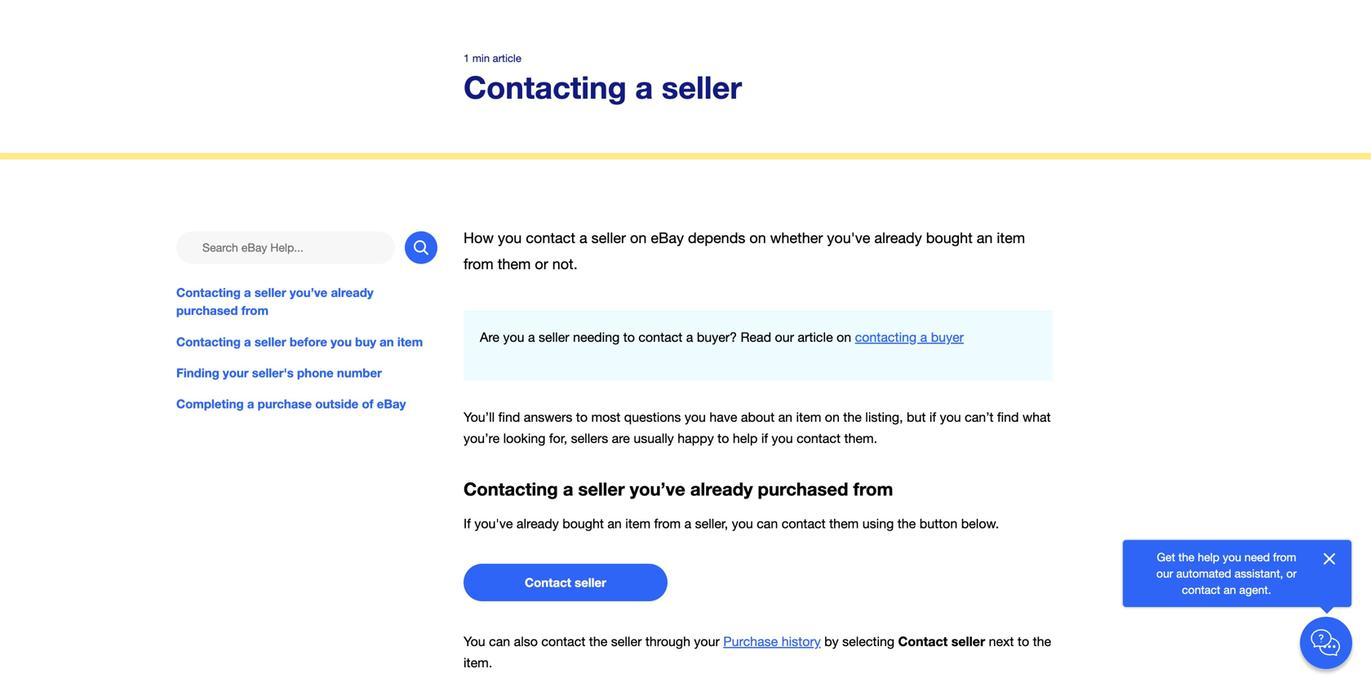 Task type: locate. For each thing, give the bounding box(es) containing it.
0 horizontal spatial contacting a seller you've already purchased from
[[176, 285, 374, 318]]

bought
[[926, 230, 973, 247], [563, 516, 604, 531]]

completing a purchase outside of ebay link
[[176, 395, 438, 413]]

if
[[930, 410, 937, 425], [762, 431, 768, 446]]

0 horizontal spatial find
[[499, 410, 520, 425]]

if you've already bought an item from a seller, you can contact them using the button below.
[[464, 516, 999, 531]]

seller's
[[252, 366, 294, 380]]

the right using
[[898, 516, 916, 531]]

contact inside you can also contact the seller through your purchase history by selecting contact seller
[[542, 634, 586, 649]]

1 horizontal spatial bought
[[926, 230, 973, 247]]

can
[[757, 516, 778, 531], [489, 634, 510, 649]]

1 vertical spatial our
[[1157, 567, 1174, 580]]

1 horizontal spatial or
[[1287, 567, 1297, 580]]

contact
[[526, 230, 576, 247], [639, 330, 683, 345], [797, 431, 841, 446], [782, 516, 826, 531], [1182, 583, 1221, 597], [542, 634, 586, 649]]

next to the item.
[[464, 634, 1052, 671]]

already
[[875, 230, 922, 247], [331, 285, 374, 300], [691, 478, 753, 500], [517, 516, 559, 531]]

find up looking
[[499, 410, 520, 425]]

1 vertical spatial or
[[1287, 567, 1297, 580]]

seller inside "link"
[[575, 575, 607, 590]]

you
[[498, 230, 522, 247], [503, 330, 525, 345], [331, 335, 352, 349], [685, 410, 706, 425], [940, 410, 961, 425], [772, 431, 793, 446], [732, 516, 753, 531], [1223, 551, 1242, 564]]

purchase history link
[[724, 634, 821, 649]]

completing a purchase outside of ebay
[[176, 397, 406, 411]]

to right 'needing'
[[624, 330, 635, 345]]

0 horizontal spatial you've
[[475, 516, 513, 531]]

0 horizontal spatial help
[[733, 431, 758, 446]]

help
[[733, 431, 758, 446], [1198, 551, 1220, 564]]

0 horizontal spatial you've
[[290, 285, 328, 300]]

or inside get the help you need from our automated assistant, or contact an agent.
[[1287, 567, 1297, 580]]

can inside you can also contact the seller through your purchase history by selecting contact seller
[[489, 634, 510, 649]]

0 horizontal spatial purchased
[[176, 303, 238, 318]]

outside
[[315, 397, 359, 411]]

assistant,
[[1235, 567, 1284, 580]]

the down contact seller "link"
[[589, 634, 608, 649]]

from down how
[[464, 256, 494, 273]]

an inside how you contact a seller on ebay depends on whether you've already bought an item from them or not.
[[977, 230, 993, 247]]

item.
[[464, 656, 493, 671]]

0 vertical spatial your
[[223, 366, 249, 380]]

from up using
[[854, 478, 893, 500]]

0 vertical spatial ebay
[[651, 230, 684, 247]]

next
[[989, 634, 1014, 649]]

contacting a seller you've already purchased from up seller,
[[464, 478, 893, 500]]

the right get
[[1179, 551, 1195, 564]]

0 vertical spatial you've
[[827, 230, 871, 247]]

contacting a seller you've already purchased from
[[176, 285, 374, 318], [464, 478, 893, 500]]

get the help you need from our automated assistant, or contact an agent.
[[1157, 551, 1297, 597]]

to right next at the right bottom
[[1018, 634, 1030, 649]]

article inside the 1 min article contacting a seller
[[493, 52, 522, 64]]

or right assistant,
[[1287, 567, 1297, 580]]

our right read at top right
[[775, 330, 794, 345]]

using
[[863, 516, 894, 531]]

1 horizontal spatial you've
[[630, 478, 686, 500]]

1 vertical spatial can
[[489, 634, 510, 649]]

1 horizontal spatial your
[[694, 634, 720, 649]]

you left need
[[1223, 551, 1242, 564]]

on inside you'll find answers to most questions you have about an item on the listing, but if you can't find what you're looking for, sellers are usually happy to help if you contact them.
[[825, 410, 840, 425]]

to inside next to the item.
[[1018, 634, 1030, 649]]

an
[[977, 230, 993, 247], [380, 335, 394, 349], [779, 410, 793, 425], [608, 516, 622, 531], [1224, 583, 1237, 597]]

article right read at top right
[[798, 330, 833, 345]]

ebay inside completing a purchase outside of ebay link
[[377, 397, 406, 411]]

them
[[498, 256, 531, 273], [830, 516, 859, 531]]

1 vertical spatial article
[[798, 330, 833, 345]]

the up them.
[[844, 410, 862, 425]]

purchased up finding
[[176, 303, 238, 318]]

contacting
[[464, 69, 627, 105], [176, 285, 241, 300], [176, 335, 241, 349], [464, 478, 558, 500]]

you've right the whether at the top right of the page
[[827, 230, 871, 247]]

them left not.
[[498, 256, 531, 273]]

0 horizontal spatial ebay
[[377, 397, 406, 411]]

1 min article contacting a seller
[[464, 52, 742, 105]]

0 vertical spatial bought
[[926, 230, 973, 247]]

answers
[[524, 410, 573, 425]]

finding your seller's phone number link
[[176, 364, 438, 382]]

1 vertical spatial bought
[[563, 516, 604, 531]]

item inside you'll find answers to most questions you have about an item on the listing, but if you can't find what you're looking for, sellers are usually happy to help if you contact them.
[[796, 410, 822, 425]]

1 horizontal spatial find
[[998, 410, 1019, 425]]

from inside the contacting a seller you've already purchased from
[[241, 303, 269, 318]]

them inside how you contact a seller on ebay depends on whether you've already bought an item from them or not.
[[498, 256, 531, 273]]

usually
[[634, 431, 674, 446]]

contacting a seller you've already purchased from inside contacting a seller you've already purchased from link
[[176, 285, 374, 318]]

the inside you'll find answers to most questions you have about an item on the listing, but if you can't find what you're looking for, sellers are usually happy to help if you contact them.
[[844, 410, 862, 425]]

on left depends
[[630, 230, 647, 247]]

you've inside how you contact a seller on ebay depends on whether you've already bought an item from them or not.
[[827, 230, 871, 247]]

from up contacting a seller before you buy an item
[[241, 303, 269, 318]]

agent.
[[1240, 583, 1272, 597]]

ebay
[[651, 230, 684, 247], [377, 397, 406, 411]]

can right you
[[489, 634, 510, 649]]

buyer?
[[697, 330, 737, 345]]

find left what
[[998, 410, 1019, 425]]

contact inside you'll find answers to most questions you have about an item on the listing, but if you can't find what you're looking for, sellers are usually happy to help if you contact them.
[[797, 431, 841, 446]]

1 vertical spatial you've
[[630, 478, 686, 500]]

from
[[464, 256, 494, 273], [241, 303, 269, 318], [854, 478, 893, 500], [654, 516, 681, 531], [1274, 551, 1297, 564]]

you right seller,
[[732, 516, 753, 531]]

0 vertical spatial if
[[930, 410, 937, 425]]

1 vertical spatial your
[[694, 634, 720, 649]]

the inside next to the item.
[[1033, 634, 1052, 649]]

how
[[464, 230, 494, 247]]

help down about
[[733, 431, 758, 446]]

0 vertical spatial help
[[733, 431, 758, 446]]

1 horizontal spatial our
[[1157, 567, 1174, 580]]

0 vertical spatial article
[[493, 52, 522, 64]]

the
[[844, 410, 862, 425], [898, 516, 916, 531], [1179, 551, 1195, 564], [589, 634, 608, 649], [1033, 634, 1052, 649]]

item
[[997, 230, 1026, 247], [397, 335, 423, 349], [796, 410, 822, 425], [626, 516, 651, 531]]

are
[[480, 330, 500, 345]]

1 vertical spatial ebay
[[377, 397, 406, 411]]

0 vertical spatial contact
[[525, 575, 571, 590]]

you've down the usually
[[630, 478, 686, 500]]

article
[[493, 52, 522, 64], [798, 330, 833, 345]]

contacting a seller you've already purchased from up contacting a seller before you buy an item
[[176, 285, 374, 318]]

contact up not.
[[526, 230, 576, 247]]

0 horizontal spatial your
[[223, 366, 249, 380]]

0 horizontal spatial our
[[775, 330, 794, 345]]

0 vertical spatial them
[[498, 256, 531, 273]]

seller
[[662, 69, 742, 105], [592, 230, 626, 247], [255, 285, 286, 300], [539, 330, 570, 345], [255, 335, 286, 349], [578, 478, 625, 500], [575, 575, 607, 590], [952, 634, 986, 649], [611, 634, 642, 649]]

article right "min" at the top left of the page
[[493, 52, 522, 64]]

1 vertical spatial them
[[830, 516, 859, 531]]

0 horizontal spatial contact
[[525, 575, 571, 590]]

contact right also
[[542, 634, 586, 649]]

1 horizontal spatial contacting a seller you've already purchased from
[[464, 478, 893, 500]]

completing
[[176, 397, 244, 411]]

to up sellers
[[576, 410, 588, 425]]

the right next at the right bottom
[[1033, 634, 1052, 649]]

1 horizontal spatial can
[[757, 516, 778, 531]]

1 horizontal spatial ebay
[[651, 230, 684, 247]]

1 vertical spatial help
[[1198, 551, 1220, 564]]

help up automated
[[1198, 551, 1220, 564]]

help inside get the help you need from our automated assistant, or contact an agent.
[[1198, 551, 1220, 564]]

your
[[223, 366, 249, 380], [694, 634, 720, 649]]

can't
[[965, 410, 994, 425]]

0 vertical spatial purchased
[[176, 303, 238, 318]]

you'll
[[464, 410, 495, 425]]

0 horizontal spatial article
[[493, 52, 522, 64]]

from inside how you contact a seller on ebay depends on whether you've already bought an item from them or not.
[[464, 256, 494, 273]]

contact left them.
[[797, 431, 841, 446]]

purchased down you'll find answers to most questions you have about an item on the listing, but if you can't find what you're looking for, sellers are usually happy to help if you contact them.
[[758, 478, 849, 500]]

purchased
[[176, 303, 238, 318], [758, 478, 849, 500]]

1 horizontal spatial contact
[[899, 634, 948, 649]]

them left using
[[830, 516, 859, 531]]

1 horizontal spatial help
[[1198, 551, 1220, 564]]

contact left using
[[782, 516, 826, 531]]

contact down automated
[[1182, 583, 1221, 597]]

0 horizontal spatial if
[[762, 431, 768, 446]]

our down get
[[1157, 567, 1174, 580]]

you've
[[827, 230, 871, 247], [475, 516, 513, 531]]

you've
[[290, 285, 328, 300], [630, 478, 686, 500]]

are you a seller needing to contact a buyer? read our article on contacting a buyer
[[480, 330, 964, 345]]

0 horizontal spatial or
[[535, 256, 548, 273]]

a inside how you contact a seller on ebay depends on whether you've already bought an item from them or not.
[[580, 230, 588, 247]]

0 vertical spatial you've
[[290, 285, 328, 300]]

can right seller,
[[757, 516, 778, 531]]

0 vertical spatial contacting a seller you've already purchased from
[[176, 285, 374, 318]]

0 horizontal spatial can
[[489, 634, 510, 649]]

0 vertical spatial or
[[535, 256, 548, 273]]

you right how
[[498, 230, 522, 247]]

on left listing,
[[825, 410, 840, 425]]

you can also contact the seller through your purchase history by selecting contact seller
[[464, 634, 986, 649]]

seller inside the 1 min article contacting a seller
[[662, 69, 742, 105]]

automated
[[1177, 567, 1232, 580]]

seller inside you can also contact the seller through your purchase history by selecting contact seller
[[611, 634, 642, 649]]

through
[[646, 634, 691, 649]]

you've right "if"
[[475, 516, 513, 531]]

1 horizontal spatial article
[[798, 330, 833, 345]]

from right need
[[1274, 551, 1297, 564]]

0 vertical spatial our
[[775, 330, 794, 345]]

our
[[775, 330, 794, 345], [1157, 567, 1174, 580]]

get the help you need from our automated assistant, or contact an agent. tooltip
[[1150, 549, 1305, 598]]

you'll find answers to most questions you have about an item on the listing, but if you can't find what you're looking for, sellers are usually happy to help if you contact them.
[[464, 410, 1051, 446]]

contact right 'selecting'
[[899, 634, 948, 649]]

the inside get the help you need from our automated assistant, or contact an agent.
[[1179, 551, 1195, 564]]

about
[[741, 410, 775, 425]]

on
[[630, 230, 647, 247], [750, 230, 766, 247], [837, 330, 852, 345], [825, 410, 840, 425]]

1 horizontal spatial purchased
[[758, 478, 849, 500]]

ebay left depends
[[651, 230, 684, 247]]

you're
[[464, 431, 500, 446]]

your left the seller's
[[223, 366, 249, 380]]

contacting inside the 1 min article contacting a seller
[[464, 69, 627, 105]]

item inside how you contact a seller on ebay depends on whether you've already bought an item from them or not.
[[997, 230, 1026, 247]]

your right through
[[694, 634, 720, 649]]

to
[[624, 330, 635, 345], [576, 410, 588, 425], [718, 431, 729, 446], [1018, 634, 1030, 649]]

selecting
[[843, 634, 895, 649]]

or left not.
[[535, 256, 548, 273]]

if right but
[[930, 410, 937, 425]]

you've up the before
[[290, 285, 328, 300]]

number
[[337, 366, 382, 380]]

1 vertical spatial purchased
[[758, 478, 849, 500]]

you left the can't
[[940, 410, 961, 425]]

purchase
[[724, 634, 778, 649]]

min
[[473, 52, 490, 64]]

ebay right of
[[377, 397, 406, 411]]

if down about
[[762, 431, 768, 446]]

1 horizontal spatial you've
[[827, 230, 871, 247]]

find
[[499, 410, 520, 425], [998, 410, 1019, 425]]

or inside how you contact a seller on ebay depends on whether you've already bought an item from them or not.
[[535, 256, 548, 273]]

the inside you can also contact the seller through your purchase history by selecting contact seller
[[589, 634, 608, 649]]

you inside how you contact a seller on ebay depends on whether you've already bought an item from them or not.
[[498, 230, 522, 247]]

from inside get the help you need from our automated assistant, or contact an agent.
[[1274, 551, 1297, 564]]

0 horizontal spatial them
[[498, 256, 531, 273]]

contact
[[525, 575, 571, 590], [899, 634, 948, 649]]

contact up also
[[525, 575, 571, 590]]

bought inside how you contact a seller on ebay depends on whether you've already bought an item from them or not.
[[926, 230, 973, 247]]



Task type: describe. For each thing, give the bounding box(es) containing it.
purchase
[[258, 397, 312, 411]]

contacting a seller you've already purchased from link
[[176, 284, 438, 320]]

most
[[591, 410, 621, 425]]

from left seller,
[[654, 516, 681, 531]]

are
[[612, 431, 630, 446]]

by
[[825, 634, 839, 649]]

needing
[[573, 330, 620, 345]]

on left contacting
[[837, 330, 852, 345]]

already inside the contacting a seller you've already purchased from
[[331, 285, 374, 300]]

you up happy
[[685, 410, 706, 425]]

1 vertical spatial contact
[[899, 634, 948, 649]]

contact inside get the help you need from our automated assistant, or contact an agent.
[[1182, 583, 1221, 597]]

before
[[290, 335, 327, 349]]

contact inside "link"
[[525, 575, 571, 590]]

a inside the 1 min article contacting a seller
[[636, 69, 653, 105]]

looking
[[503, 431, 546, 446]]

not.
[[553, 256, 578, 273]]

1 find from the left
[[499, 410, 520, 425]]

of
[[362, 397, 374, 411]]

button
[[920, 516, 958, 531]]

need
[[1245, 551, 1270, 564]]

contacting a seller before you buy an item
[[176, 335, 423, 349]]

2 find from the left
[[998, 410, 1019, 425]]

contact inside how you contact a seller on ebay depends on whether you've already bought an item from them or not.
[[526, 230, 576, 247]]

how you contact a seller on ebay depends on whether you've already bought an item from them or not.
[[464, 230, 1026, 273]]

0 horizontal spatial bought
[[563, 516, 604, 531]]

1
[[464, 52, 470, 64]]

finding
[[176, 366, 219, 380]]

buy
[[355, 335, 376, 349]]

you right are
[[503, 330, 525, 345]]

below.
[[962, 516, 999, 531]]

buyer
[[931, 330, 964, 345]]

your inside finding your seller's phone number link
[[223, 366, 249, 380]]

1 vertical spatial you've
[[475, 516, 513, 531]]

on left the whether at the top right of the page
[[750, 230, 766, 247]]

you down about
[[772, 431, 793, 446]]

0 vertical spatial can
[[757, 516, 778, 531]]

listing,
[[866, 410, 903, 425]]

whether
[[770, 230, 823, 247]]

have
[[710, 410, 738, 425]]

purchased inside the contacting a seller you've already purchased from
[[176, 303, 238, 318]]

Search eBay Help... text field
[[176, 232, 395, 264]]

read
[[741, 330, 772, 345]]

contacting a seller before you buy an item link
[[176, 333, 438, 351]]

you inside get the help you need from our automated assistant, or contact an agent.
[[1223, 551, 1242, 564]]

already inside how you contact a seller on ebay depends on whether you've already bought an item from them or not.
[[875, 230, 922, 247]]

get
[[1157, 551, 1176, 564]]

help inside you'll find answers to most questions you have about an item on the listing, but if you can't find what you're looking for, sellers are usually happy to help if you contact them.
[[733, 431, 758, 446]]

seller,
[[695, 516, 728, 531]]

contacting a buyer link
[[855, 330, 964, 345]]

an inside you'll find answers to most questions you have about an item on the listing, but if you can't find what you're looking for, sellers are usually happy to help if you contact them.
[[779, 410, 793, 425]]

contact left buyer?
[[639, 330, 683, 345]]

finding your seller's phone number
[[176, 366, 382, 380]]

1 vertical spatial if
[[762, 431, 768, 446]]

history
[[782, 634, 821, 649]]

1 horizontal spatial if
[[930, 410, 937, 425]]

1 vertical spatial contacting a seller you've already purchased from
[[464, 478, 893, 500]]

if
[[464, 516, 471, 531]]

them.
[[845, 431, 878, 446]]

ebay inside how you contact a seller on ebay depends on whether you've already bought an item from them or not.
[[651, 230, 684, 247]]

seller inside how you contact a seller on ebay depends on whether you've already bought an item from them or not.
[[592, 230, 626, 247]]

contact seller
[[525, 575, 607, 590]]

happy
[[678, 431, 714, 446]]

also
[[514, 634, 538, 649]]

you've inside the contacting a seller you've already purchased from
[[290, 285, 328, 300]]

but
[[907, 410, 926, 425]]

for,
[[549, 431, 568, 446]]

sellers
[[571, 431, 608, 446]]

what
[[1023, 410, 1051, 425]]

depends
[[688, 230, 746, 247]]

you
[[464, 634, 486, 649]]

contacting
[[855, 330, 917, 345]]

our inside get the help you need from our automated assistant, or contact an agent.
[[1157, 567, 1174, 580]]

your inside you can also contact the seller through your purchase history by selecting contact seller
[[694, 634, 720, 649]]

you left buy
[[331, 335, 352, 349]]

1 horizontal spatial them
[[830, 516, 859, 531]]

questions
[[624, 410, 681, 425]]

contact seller link
[[464, 564, 668, 602]]

to down have
[[718, 431, 729, 446]]

an inside get the help you need from our automated assistant, or contact an agent.
[[1224, 583, 1237, 597]]

phone
[[297, 366, 334, 380]]



Task type: vqa. For each thing, say whether or not it's contained in the screenshot.
specifics
no



